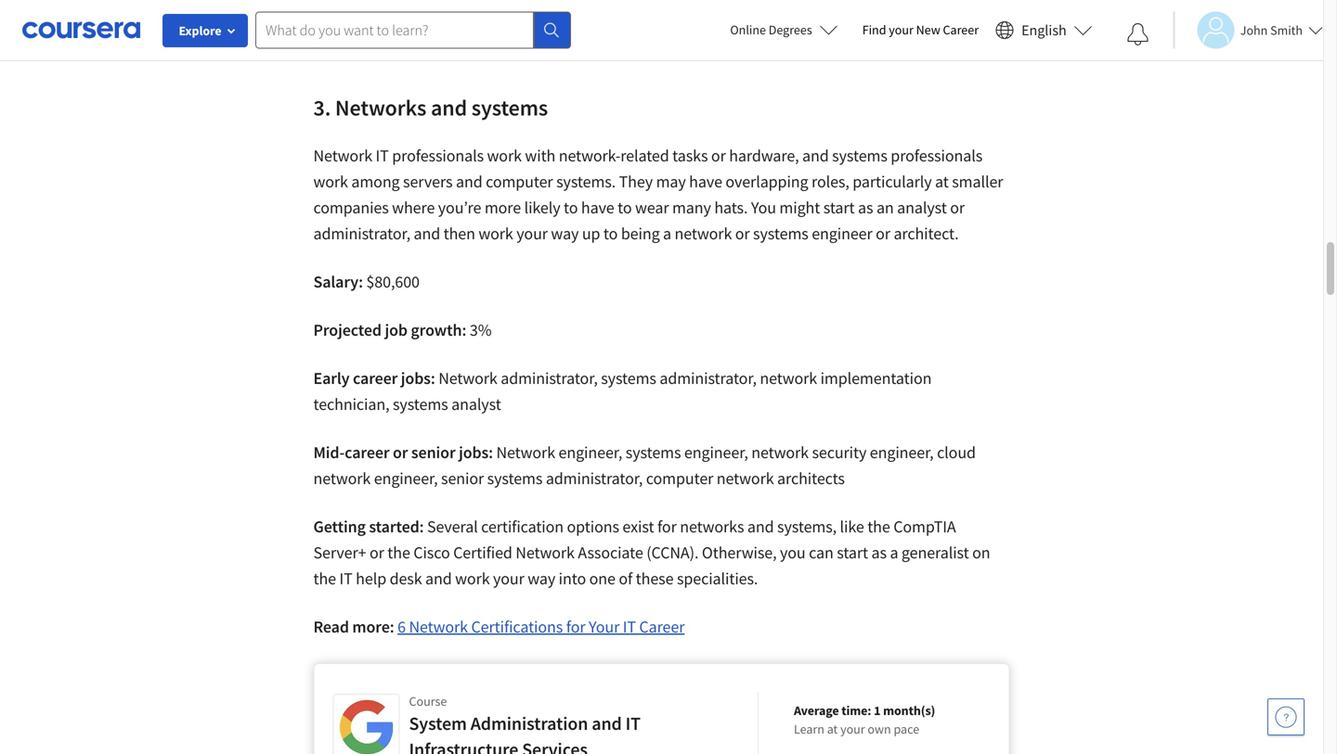 Task type: vqa. For each thing, say whether or not it's contained in the screenshot.
the like
yes



Task type: locate. For each thing, give the bounding box(es) containing it.
work down "certified"
[[455, 569, 490, 590]]

3. networks and systems
[[313, 94, 548, 122]]

network left implementation
[[760, 368, 817, 389]]

network inside network it professionals work with network-related tasks or hardware, and systems professionals work among servers and computer systems. they may have overlapping roles, particularly at smaller companies where you're more likely to have to wear many hats. you might start as an analyst or administrator, and then work your way up to being a network or systems engineer or architect.
[[313, 145, 372, 166]]

1 horizontal spatial computer
[[646, 468, 713, 489]]

the right like
[[867, 517, 890, 538]]

engineer, down network administrator, systems administrator, network implementation technician, systems analyst
[[559, 442, 622, 463]]

network down certification
[[516, 543, 575, 564]]

0 horizontal spatial a
[[663, 223, 671, 244]]

0 horizontal spatial analyst
[[451, 394, 501, 415]]

your down likely
[[516, 223, 548, 244]]

to
[[564, 197, 578, 218], [618, 197, 632, 218], [603, 223, 618, 244]]

or down an
[[876, 223, 890, 244]]

systems up roles,
[[832, 145, 887, 166]]

work inside several certification options exist for networks and systems, like the comptia server+ or the cisco certified network associate (ccna). otherwise, you can start as a generalist on the it help desk and work your way into one of these specialities.
[[455, 569, 490, 590]]

engineer, up networks at the bottom
[[684, 442, 748, 463]]

jobs: up several
[[459, 442, 493, 463]]

at left 'smaller'
[[935, 171, 949, 192]]

1 horizontal spatial analyst
[[897, 197, 947, 218]]

you
[[751, 197, 776, 218]]

0 vertical spatial for
[[657, 517, 677, 538]]

or up help
[[370, 543, 384, 564]]

network inside network administrator, systems administrator, network implementation technician, systems analyst
[[760, 368, 817, 389]]

computer up networks at the bottom
[[646, 468, 713, 489]]

network
[[675, 223, 732, 244], [760, 368, 817, 389], [751, 442, 809, 463], [313, 468, 371, 489], [717, 468, 774, 489]]

hats.
[[714, 197, 748, 218]]

None search field
[[255, 12, 571, 49]]

1 vertical spatial way
[[528, 569, 555, 590]]

1 horizontal spatial a
[[890, 543, 898, 564]]

professionals up 'smaller'
[[891, 145, 983, 166]]

can
[[809, 543, 834, 564]]

it inside several certification options exist for networks and systems, like the comptia server+ or the cisco certified network associate (ccna). otherwise, you can start as a generalist on the it help desk and work your way into one of these specialities.
[[339, 569, 353, 590]]

it inside course system administration and it infrastructure services
[[625, 713, 641, 736]]

cisco
[[413, 543, 450, 564]]

professionals up 'servers'
[[392, 145, 484, 166]]

network up certification
[[496, 442, 555, 463]]

1 vertical spatial a
[[890, 543, 898, 564]]

network-
[[559, 145, 620, 166]]

1 horizontal spatial jobs:
[[459, 442, 493, 463]]

1 vertical spatial jobs:
[[459, 442, 493, 463]]

as left an
[[858, 197, 873, 218]]

or
[[711, 145, 726, 166], [950, 197, 965, 218], [735, 223, 750, 244], [876, 223, 890, 244], [393, 442, 408, 463], [370, 543, 384, 564]]

projected job growth: 3%
[[313, 320, 492, 341]]

engineer,
[[559, 442, 622, 463], [684, 442, 748, 463], [870, 442, 934, 463], [374, 468, 438, 489]]

1 vertical spatial career
[[345, 442, 390, 463]]

analyst inside network administrator, systems administrator, network implementation technician, systems analyst
[[451, 394, 501, 415]]

associate
[[578, 543, 643, 564]]

and right administration
[[592, 713, 622, 736]]

may
[[656, 171, 686, 192]]

particularly
[[853, 171, 932, 192]]

network inside network engineer, systems engineer, network security engineer, cloud network engineer, senior systems administrator, computer network architects
[[496, 442, 555, 463]]

network for administrator,
[[438, 368, 497, 389]]

1 horizontal spatial professionals
[[891, 145, 983, 166]]

as left generalist
[[871, 543, 887, 564]]

more:
[[352, 617, 394, 638]]

1 vertical spatial at
[[827, 721, 838, 738]]

0 vertical spatial as
[[858, 197, 873, 218]]

or down hats.
[[735, 223, 750, 244]]

specialities.
[[677, 569, 758, 590]]

architects
[[777, 468, 845, 489]]

average time: 1 month(s) learn at your own pace
[[794, 703, 935, 738]]

the down started:
[[387, 543, 410, 564]]

way inside network it professionals work with network-related tasks or hardware, and systems professionals work among servers and computer systems. they may have overlapping roles, particularly at smaller companies where you're more likely to have to wear many hats. you might start as an analyst or administrator, and then work your way up to being a network or systems engineer or architect.
[[551, 223, 579, 244]]

at right learn
[[827, 721, 838, 738]]

as
[[858, 197, 873, 218], [871, 543, 887, 564]]

and up roles,
[[802, 145, 829, 166]]

networks
[[335, 94, 426, 122]]

system
[[409, 713, 467, 736]]

0 horizontal spatial computer
[[486, 171, 553, 192]]

and
[[431, 94, 467, 122], [802, 145, 829, 166], [456, 171, 482, 192], [414, 223, 440, 244], [747, 517, 774, 538], [425, 569, 452, 590], [592, 713, 622, 736]]

career
[[943, 21, 979, 38], [639, 617, 685, 638]]

into
[[559, 569, 586, 590]]

a right being at the left top of the page
[[663, 223, 671, 244]]

0 horizontal spatial at
[[827, 721, 838, 738]]

0 vertical spatial way
[[551, 223, 579, 244]]

early
[[313, 368, 350, 389]]

analyst down 3%
[[451, 394, 501, 415]]

What do you want to learn? text field
[[255, 12, 534, 49]]

1 vertical spatial have
[[581, 197, 614, 218]]

2 horizontal spatial the
[[867, 517, 890, 538]]

as inside network it professionals work with network-related tasks or hardware, and systems professionals work among servers and computer systems. they may have overlapping roles, particularly at smaller companies where you're more likely to have to wear many hats. you might start as an analyst or administrator, and then work your way up to being a network or systems engineer or architect.
[[858, 197, 873, 218]]

cloud
[[937, 442, 976, 463]]

1 horizontal spatial the
[[387, 543, 410, 564]]

engineer
[[812, 223, 872, 244]]

network down mid-
[[313, 468, 371, 489]]

computer
[[486, 171, 553, 192], [646, 468, 713, 489]]

professionals
[[392, 145, 484, 166], [891, 145, 983, 166]]

projected
[[313, 320, 382, 341]]

then
[[443, 223, 475, 244]]

start down like
[[837, 543, 868, 564]]

1 horizontal spatial at
[[935, 171, 949, 192]]

engineer, down mid-career or senior jobs: on the left of the page
[[374, 468, 438, 489]]

infrastructure
[[409, 739, 518, 755]]

1 horizontal spatial career
[[943, 21, 979, 38]]

more
[[485, 197, 521, 218]]

have up many
[[689, 171, 722, 192]]

0 vertical spatial jobs:
[[401, 368, 435, 389]]

1 professionals from the left
[[392, 145, 484, 166]]

at
[[935, 171, 949, 192], [827, 721, 838, 738]]

analyst
[[897, 197, 947, 218], [451, 394, 501, 415]]

0 horizontal spatial the
[[313, 569, 336, 590]]

network up among
[[313, 145, 372, 166]]

1 horizontal spatial for
[[657, 517, 677, 538]]

1 vertical spatial career
[[639, 617, 685, 638]]

1 vertical spatial senior
[[441, 468, 484, 489]]

0 vertical spatial at
[[935, 171, 949, 192]]

0 horizontal spatial career
[[639, 617, 685, 638]]

a inside several certification options exist for networks and systems, like the comptia server+ or the cisco certified network associate (ccna). otherwise, you can start as a generalist on the it help desk and work your way into one of these specialities.
[[890, 543, 898, 564]]

0 vertical spatial analyst
[[897, 197, 947, 218]]

0 vertical spatial have
[[689, 171, 722, 192]]

0 vertical spatial computer
[[486, 171, 553, 192]]

these
[[636, 569, 674, 590]]

a
[[663, 223, 671, 244], [890, 543, 898, 564]]

at inside average time: 1 month(s) learn at your own pace
[[827, 721, 838, 738]]

companies
[[313, 197, 389, 218]]

career right new
[[943, 21, 979, 38]]

career for early
[[353, 368, 398, 389]]

1 vertical spatial computer
[[646, 468, 713, 489]]

career down the these
[[639, 617, 685, 638]]

certification
[[481, 517, 564, 538]]

it inside network it professionals work with network-related tasks or hardware, and systems professionals work among servers and computer systems. they may have overlapping roles, particularly at smaller companies where you're more likely to have to wear many hats. you might start as an analyst or administrator, and then work your way up to being a network or systems engineer or architect.
[[376, 145, 389, 166]]

your down the time:
[[840, 721, 865, 738]]

to left wear
[[618, 197, 632, 218]]

for up (ccna).
[[657, 517, 677, 538]]

have up 'up'
[[581, 197, 614, 218]]

john smith
[[1240, 22, 1303, 39]]

to right likely
[[564, 197, 578, 218]]

work up companies
[[313, 171, 348, 192]]

way left 'up'
[[551, 223, 579, 244]]

way left into at the bottom
[[528, 569, 555, 590]]

0 horizontal spatial professionals
[[392, 145, 484, 166]]

1 vertical spatial the
[[387, 543, 410, 564]]

career up technician,
[[353, 368, 398, 389]]

network
[[313, 145, 372, 166], [438, 368, 497, 389], [496, 442, 555, 463], [516, 543, 575, 564], [409, 617, 468, 638]]

they
[[619, 171, 653, 192]]

server+
[[313, 543, 366, 564]]

3%
[[470, 320, 492, 341]]

being
[[621, 223, 660, 244]]

0 vertical spatial the
[[867, 517, 890, 538]]

and up the you're
[[456, 171, 482, 192]]

2 professionals from the left
[[891, 145, 983, 166]]

computer inside network it professionals work with network-related tasks or hardware, and systems professionals work among servers and computer systems. they may have overlapping roles, particularly at smaller companies where you're more likely to have to wear many hats. you might start as an analyst or administrator, and then work your way up to being a network or systems engineer or architect.
[[486, 171, 553, 192]]

you're
[[438, 197, 481, 218]]

start inside several certification options exist for networks and systems, like the comptia server+ or the cisco certified network associate (ccna). otherwise, you can start as a generalist on the it help desk and work your way into one of these specialities.
[[837, 543, 868, 564]]

0 vertical spatial career
[[353, 368, 398, 389]]

analyst up 'architect.'
[[897, 197, 947, 218]]

work
[[487, 145, 522, 166], [313, 171, 348, 192], [478, 223, 513, 244], [455, 569, 490, 590]]

network inside several certification options exist for networks and systems, like the comptia server+ or the cisco certified network associate (ccna). otherwise, you can start as a generalist on the it help desk and work your way into one of these specialities.
[[516, 543, 575, 564]]

1 vertical spatial analyst
[[451, 394, 501, 415]]

mid-
[[313, 442, 345, 463]]

way
[[551, 223, 579, 244], [528, 569, 555, 590]]

0 vertical spatial start
[[823, 197, 855, 218]]

hardware,
[[729, 145, 799, 166]]

1 vertical spatial start
[[837, 543, 868, 564]]

and down cisco
[[425, 569, 452, 590]]

systems up with
[[471, 94, 548, 122]]

your right the find
[[889, 21, 913, 38]]

systems up mid-career or senior jobs: on the left of the page
[[393, 394, 448, 415]]

0 vertical spatial a
[[663, 223, 671, 244]]

john
[[1240, 22, 1268, 39]]

learn
[[794, 721, 824, 738]]

for left "your"
[[566, 617, 585, 638]]

the
[[867, 517, 890, 538], [387, 543, 410, 564], [313, 569, 336, 590]]

your down "certified"
[[493, 569, 524, 590]]

work down more
[[478, 223, 513, 244]]

jobs:
[[401, 368, 435, 389], [459, 442, 493, 463]]

or right tasks
[[711, 145, 726, 166]]

(ccna).
[[646, 543, 699, 564]]

average
[[794, 703, 839, 720]]

start up "engineer" at the top of page
[[823, 197, 855, 218]]

network down 3%
[[438, 368, 497, 389]]

or right mid-
[[393, 442, 408, 463]]

6 network certifications for your it career link
[[397, 617, 685, 638]]

it
[[376, 145, 389, 166], [339, 569, 353, 590], [623, 617, 636, 638], [625, 713, 641, 736]]

the down server+
[[313, 569, 336, 590]]

0 vertical spatial career
[[943, 21, 979, 38]]

career for mid-
[[345, 442, 390, 463]]

network inside network administrator, systems administrator, network implementation technician, systems analyst
[[438, 368, 497, 389]]

0 horizontal spatial for
[[566, 617, 585, 638]]

2 vertical spatial the
[[313, 569, 336, 590]]

your
[[889, 21, 913, 38], [516, 223, 548, 244], [493, 569, 524, 590], [840, 721, 865, 738]]

1 vertical spatial as
[[871, 543, 887, 564]]

and up otherwise,
[[747, 517, 774, 538]]

computer up more
[[486, 171, 553, 192]]

security
[[812, 442, 867, 463]]

network engineer, systems engineer, network security engineer, cloud network engineer, senior systems administrator, computer network architects
[[313, 442, 976, 489]]

career down technician,
[[345, 442, 390, 463]]

a down comptia
[[890, 543, 898, 564]]

1 horizontal spatial have
[[689, 171, 722, 192]]

systems,
[[777, 517, 837, 538]]

network down many
[[675, 223, 732, 244]]

salary: $80,600
[[313, 272, 420, 292]]

roles,
[[812, 171, 849, 192]]

jobs: down projected job growth: 3% on the left top
[[401, 368, 435, 389]]

many
[[672, 197, 711, 218]]

related
[[620, 145, 669, 166]]



Task type: describe. For each thing, give the bounding box(es) containing it.
analyst inside network it professionals work with network-related tasks or hardware, and systems professionals work among servers and computer systems. they may have overlapping roles, particularly at smaller companies where you're more likely to have to wear many hats. you might start as an analyst or administrator, and then work your way up to being a network or systems engineer or architect.
[[897, 197, 947, 218]]

certified
[[453, 543, 512, 564]]

early career jobs:
[[313, 368, 435, 389]]

explore
[[179, 22, 221, 39]]

your
[[589, 617, 620, 638]]

1 vertical spatial for
[[566, 617, 585, 638]]

explore button
[[162, 14, 248, 47]]

several
[[427, 517, 478, 538]]

smaller
[[952, 171, 1003, 192]]

with
[[525, 145, 555, 166]]

1
[[874, 703, 881, 720]]

new
[[916, 21, 940, 38]]

network up architects
[[751, 442, 809, 463]]

where
[[392, 197, 435, 218]]

as inside several certification options exist for networks and systems, like the comptia server+ or the cisco certified network associate (ccna). otherwise, you can start as a generalist on the it help desk and work your way into one of these specialities.
[[871, 543, 887, 564]]

your inside network it professionals work with network-related tasks or hardware, and systems professionals work among servers and computer systems. they may have overlapping roles, particularly at smaller companies where you're more likely to have to wear many hats. you might start as an analyst or administrator, and then work your way up to being a network or systems engineer or architect.
[[516, 223, 548, 244]]

month(s)
[[883, 703, 935, 720]]

among
[[351, 171, 400, 192]]

start inside network it professionals work with network-related tasks or hardware, and systems professionals work among servers and computer systems. they may have overlapping roles, particularly at smaller companies where you're more likely to have to wear many hats. you might start as an analyst or administrator, and then work your way up to being a network or systems engineer or architect.
[[823, 197, 855, 218]]

google image
[[338, 700, 394, 755]]

network up networks at the bottom
[[717, 468, 774, 489]]

getting
[[313, 517, 366, 538]]

like
[[840, 517, 864, 538]]

systems down network administrator, systems administrator, network implementation technician, systems analyst
[[626, 442, 681, 463]]

engineer, left cloud
[[870, 442, 934, 463]]

generalist
[[902, 543, 969, 564]]

networks
[[680, 517, 744, 538]]

0 vertical spatial senior
[[411, 442, 456, 463]]

comptia
[[893, 517, 956, 538]]

way inside several certification options exist for networks and systems, like the comptia server+ or the cisco certified network associate (ccna). otherwise, you can start as a generalist on the it help desk and work your way into one of these specialities.
[[528, 569, 555, 590]]

administrator, inside network engineer, systems engineer, network security engineer, cloud network engineer, senior systems administrator, computer network architects
[[546, 468, 643, 489]]

6
[[397, 617, 406, 638]]

network it professionals work with network-related tasks or hardware, and systems professionals work among servers and computer systems. they may have overlapping roles, particularly at smaller companies where you're more likely to have to wear many hats. you might start as an analyst or administrator, and then work your way up to being a network or systems engineer or architect.
[[313, 145, 1003, 244]]

senior inside network engineer, systems engineer, network security engineer, cloud network engineer, senior systems administrator, computer network architects
[[441, 468, 484, 489]]

implementation
[[820, 368, 932, 389]]

systems down you
[[753, 223, 808, 244]]

computer inside network engineer, systems engineer, network security engineer, cloud network engineer, senior systems administrator, computer network architects
[[646, 468, 713, 489]]

options
[[567, 517, 619, 538]]

systems up certification
[[487, 468, 543, 489]]

$80,600
[[366, 272, 420, 292]]

administration
[[470, 713, 588, 736]]

course
[[409, 694, 447, 710]]

network right '6'
[[409, 617, 468, 638]]

own
[[868, 721, 891, 738]]

or inside several certification options exist for networks and systems, like the comptia server+ or the cisco certified network associate (ccna). otherwise, you can start as a generalist on the it help desk and work your way into one of these specialities.
[[370, 543, 384, 564]]

online degrees
[[730, 21, 812, 38]]

show notifications image
[[1127, 23, 1149, 45]]

systems.
[[556, 171, 616, 192]]

desk
[[390, 569, 422, 590]]

degrees
[[769, 21, 812, 38]]

mid-career or senior jobs:
[[313, 442, 496, 463]]

work left with
[[487, 145, 522, 166]]

time:
[[841, 703, 871, 720]]

you
[[780, 543, 806, 564]]

3.
[[313, 94, 331, 122]]

find
[[862, 21, 886, 38]]

started:
[[369, 517, 424, 538]]

network inside network it professionals work with network-related tasks or hardware, and systems professionals work among servers and computer systems. they may have overlapping roles, particularly at smaller companies where you're more likely to have to wear many hats. you might start as an analyst or administrator, and then work your way up to being a network or systems engineer or architect.
[[675, 223, 732, 244]]

overlapping
[[726, 171, 808, 192]]

and right networks
[[431, 94, 467, 122]]

find your new career link
[[853, 19, 988, 42]]

likely
[[524, 197, 560, 218]]

of
[[619, 569, 632, 590]]

network administrator, systems administrator, network implementation technician, systems analyst
[[313, 368, 932, 415]]

coursera image
[[22, 15, 140, 45]]

one
[[589, 569, 615, 590]]

find your new career
[[862, 21, 979, 38]]

pace
[[894, 721, 919, 738]]

read more: 6 network certifications for your it career
[[313, 617, 685, 638]]

wear
[[635, 197, 669, 218]]

systems up network engineer, systems engineer, network security engineer, cloud network engineer, senior systems administrator, computer network architects
[[601, 368, 656, 389]]

architect.
[[894, 223, 959, 244]]

and inside course system administration and it infrastructure services
[[592, 713, 622, 736]]

otherwise,
[[702, 543, 777, 564]]

salary:
[[313, 272, 363, 292]]

tasks
[[672, 145, 708, 166]]

online degrees button
[[715, 9, 853, 50]]

0 horizontal spatial jobs:
[[401, 368, 435, 389]]

career inside find your new career link
[[943, 21, 979, 38]]

network for engineer,
[[496, 442, 555, 463]]

help
[[356, 569, 386, 590]]

0 horizontal spatial have
[[581, 197, 614, 218]]

and down where on the top
[[414, 223, 440, 244]]

smith
[[1270, 22, 1303, 39]]

an
[[876, 197, 894, 218]]

certifications
[[471, 617, 563, 638]]

english button
[[988, 0, 1100, 60]]

network for it
[[313, 145, 372, 166]]

up
[[582, 223, 600, 244]]

administrator, inside network it professionals work with network-related tasks or hardware, and systems professionals work among servers and computer systems. they may have overlapping roles, particularly at smaller companies where you're more likely to have to wear many hats. you might start as an analyst or administrator, and then work your way up to being a network or systems engineer or architect.
[[313, 223, 410, 244]]

your inside several certification options exist for networks and systems, like the comptia server+ or the cisco certified network associate (ccna). otherwise, you can start as a generalist on the it help desk and work your way into one of these specialities.
[[493, 569, 524, 590]]

at inside network it professionals work with network-related tasks or hardware, and systems professionals work among servers and computer systems. they may have overlapping roles, particularly at smaller companies where you're more likely to have to wear many hats. you might start as an analyst or administrator, and then work your way up to being a network or systems engineer or architect.
[[935, 171, 949, 192]]

might
[[779, 197, 820, 218]]

for inside several certification options exist for networks and systems, like the comptia server+ or the cisco certified network associate (ccna). otherwise, you can start as a generalist on the it help desk and work your way into one of these specialities.
[[657, 517, 677, 538]]

growth:
[[411, 320, 466, 341]]

exist
[[623, 517, 654, 538]]

online
[[730, 21, 766, 38]]

or down 'smaller'
[[950, 197, 965, 218]]

help center image
[[1275, 707, 1297, 729]]

english
[[1021, 21, 1067, 39]]

job
[[385, 320, 408, 341]]

a inside network it professionals work with network-related tasks or hardware, and systems professionals work among servers and computer systems. they may have overlapping roles, particularly at smaller companies where you're more likely to have to wear many hats. you might start as an analyst or administrator, and then work your way up to being a network or systems engineer or architect.
[[663, 223, 671, 244]]

read
[[313, 617, 349, 638]]

your inside average time: 1 month(s) learn at your own pace
[[840, 721, 865, 738]]

getting started:
[[313, 517, 427, 538]]

several certification options exist for networks and systems, like the comptia server+ or the cisco certified network associate (ccna). otherwise, you can start as a generalist on the it help desk and work your way into one of these specialities.
[[313, 517, 990, 590]]

to right 'up'
[[603, 223, 618, 244]]



